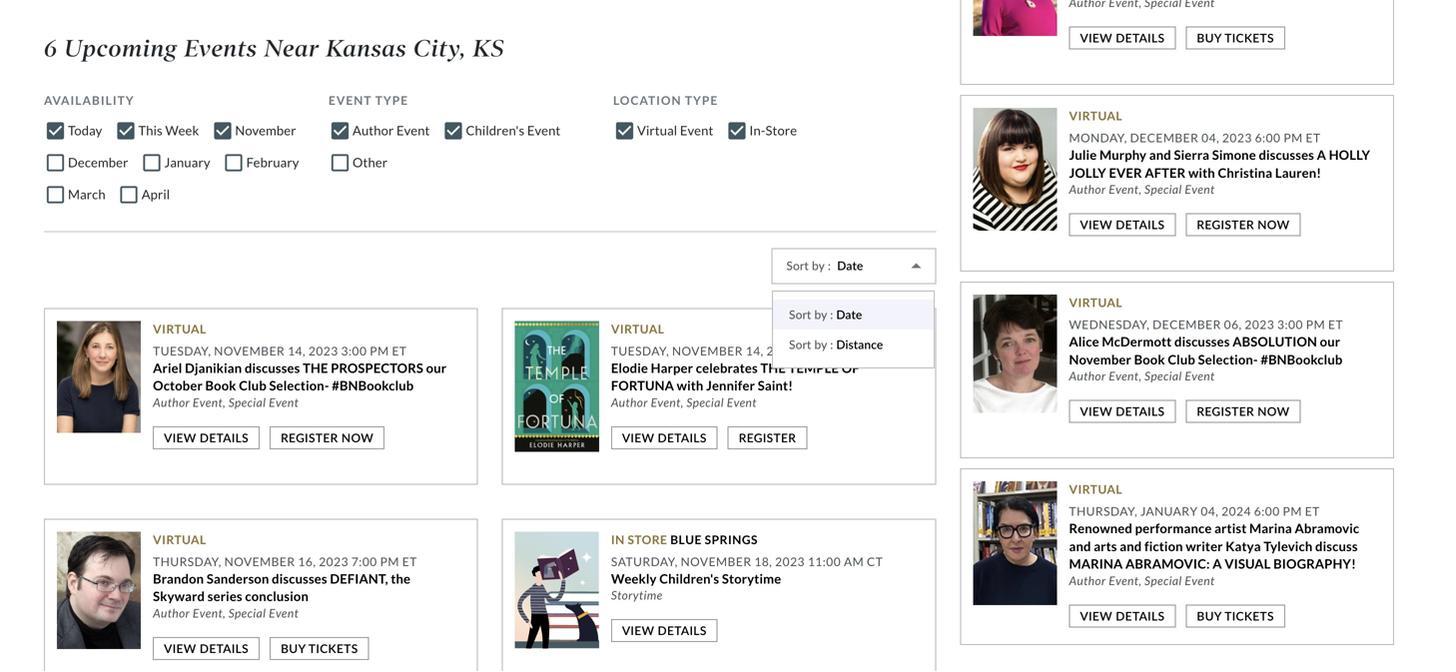 Task type: describe. For each thing, give the bounding box(es) containing it.
biography!
[[1274, 556, 1357, 572]]

virtual for virtual monday, december 04, 2023 6:00 pm et julie murphy and sierra simone discusses a holly jolly ever after with christina lauren! author event, special event
[[1069, 108, 1123, 123]]

blue
[[671, 532, 702, 547]]

0 vertical spatial by
[[812, 258, 825, 273]]

visual
[[1225, 556, 1271, 572]]

children's inside in store blue springs saturday, november 18, 2023 11:00 am ct weekly children's storytime storytime
[[660, 571, 719, 587]]

special inside the virtual thursday, november 16, 2023 7:00 pm et brandon sanderson discusses defiant, the skyward series conclusion author event, special event
[[228, 606, 266, 620]]

prospectors
[[331, 360, 424, 376]]

marina
[[1250, 520, 1293, 536]]

11:00
[[808, 554, 841, 569]]

2023 inside in store blue springs saturday, november 18, 2023 11:00 am ct weekly children's storytime storytime
[[775, 554, 805, 569]]

7:00
[[351, 554, 377, 569]]

event type
[[329, 93, 409, 107]]

elodie
[[611, 360, 648, 376]]

tylevich
[[1264, 538, 1313, 554]]

ks
[[473, 34, 505, 63]]

06,
[[1224, 317, 1242, 332]]

virtual for virtual thursday, january 04, 2024 6:00 pm et renowned performance artist marina abramovic and arts and fiction writer katya tylevich discuss marina abramovic: a visual biography! author event, special event
[[1069, 482, 1123, 496]]

3:00 for the
[[341, 343, 367, 358]]

view details for ariel djanikian discusses the prospectors our october book club selection- #bnbookclub
[[164, 430, 249, 445]]

writer
[[1186, 538, 1223, 554]]

et for our
[[1329, 317, 1344, 332]]

today
[[68, 122, 102, 138]]

a inside virtual monday, december 04, 2023 6:00 pm et julie murphy and sierra simone discusses a holly jolly ever after with christina lauren! author event, special event
[[1317, 147, 1327, 163]]

tuesday, for elodie
[[611, 343, 669, 358]]

2023 for the
[[319, 554, 349, 569]]

view details link for julie murphy and sierra simone discusses a holly jolly ever after with christina lauren!
[[1069, 213, 1176, 236]]

virtual for virtual tuesday, november 14, 2023 3:00 pm et ariel djanikian discusses the prospectors our october book club selection- #bnbookclub author event, special event
[[153, 321, 207, 336]]

alice mcdermott discusses absolution our november book club selection- #bnbookclub image
[[973, 295, 1057, 413]]

harper
[[651, 360, 693, 376]]

register for event
[[1197, 404, 1255, 419]]

view details for renowned performance artist marina abramovic and arts and fiction writer katya tylevich discuss marina abramovic: a visual biography!
[[1080, 609, 1165, 623]]

city,
[[413, 34, 466, 63]]

16,
[[298, 554, 316, 569]]

series
[[208, 588, 243, 604]]

sort by : distance
[[789, 337, 883, 352]]

author inside virtual monday, december 04, 2023 6:00 pm et julie murphy and sierra simone discusses a holly jolly ever after with christina lauren! author event, special event
[[1069, 182, 1106, 196]]

tuesday, for ariel
[[153, 343, 211, 358]]

holly
[[1329, 147, 1371, 163]]

1 horizontal spatial storytime
[[722, 571, 782, 587]]

weekly children's storytime link
[[611, 571, 782, 587]]

performance
[[1135, 520, 1212, 536]]

details for ariel djanikian discusses the prospectors our october book club selection- #bnbookclub
[[200, 430, 249, 445]]

register now for lauren!
[[1197, 217, 1290, 232]]

0 horizontal spatial children's
[[466, 122, 525, 138]]

wednesday,
[[1069, 317, 1150, 332]]

2024
[[1222, 504, 1252, 518]]

details for brandon sanderson discusses defiant, the skyward series conclusion
[[200, 641, 249, 656]]

#bnbookclub inside virtual wednesday, december 06, 2023 3:00 pm et alice mcdermott discusses absolution our november book club selection- #bnbookclub author event, special event
[[1261, 351, 1343, 367]]

temple
[[789, 360, 839, 376]]

register for lauren!
[[1197, 217, 1255, 232]]

tickets for the
[[309, 641, 358, 656]]

elodie harper celebrates the temple of fortuna with jennifer saint! link
[[611, 360, 860, 394]]

december for alice
[[1153, 317, 1222, 332]]

event inside virtual tuesday, november 14, 2023 3:00 pm et ariel djanikian discusses the prospectors our october book club selection- #bnbookclub author event, special event
[[269, 395, 299, 409]]

author inside virtual tuesday, november 14, 2023 3:00 pm et ariel djanikian discusses the prospectors our october book club selection- #bnbookclub author event, special event
[[153, 395, 190, 409]]

view details link for alice mcdermott discusses absolution our november book club selection- #bnbookclub
[[1069, 400, 1176, 423]]

buy tickets for the
[[281, 641, 358, 656]]

view for julie murphy and sierra simone discusses a holly jolly ever after with christina lauren!
[[1080, 217, 1113, 232]]

6:00 for simone
[[1255, 130, 1281, 145]]

ever
[[1109, 165, 1142, 181]]

et for temple
[[850, 343, 865, 358]]

thursday, for renowned
[[1069, 504, 1138, 518]]

club inside virtual wednesday, december 06, 2023 3:00 pm et alice mcdermott discusses absolution our november book club selection- #bnbookclub author event, special event
[[1168, 351, 1196, 367]]

6
[[44, 34, 57, 63]]

store for in
[[628, 532, 668, 547]]

jennifer
[[706, 378, 755, 394]]

04, for and
[[1202, 130, 1220, 145]]

buy tickets for abramovic
[[1197, 609, 1275, 623]]

availability
[[44, 93, 134, 107]]

2023 for prospectors
[[309, 343, 338, 358]]

virtual tuesday, november 14, 2023 5:30 pm et elodie harper celebrates the temple of fortuna with jennifer saint! author event, special event
[[611, 321, 865, 409]]

the for temple
[[761, 360, 786, 376]]

1 horizontal spatial and
[[1120, 538, 1142, 554]]

2 vertical spatial by
[[815, 337, 827, 352]]

skyward
[[153, 588, 205, 604]]

view for elodie harper celebrates the temple of fortuna with jennifer saint!
[[622, 430, 655, 445]]

0 vertical spatial sort
[[787, 258, 809, 273]]

et for prospectors
[[392, 343, 407, 358]]

details for elodie harper celebrates the temple of fortuna with jennifer saint!
[[658, 430, 707, 445]]

04, for artist
[[1201, 504, 1219, 518]]

discusses inside virtual monday, december 04, 2023 6:00 pm et julie murphy and sierra simone discusses a holly jolly ever after with christina lauren! author event, special event
[[1259, 147, 1315, 163]]

brandon
[[153, 571, 204, 587]]

simone
[[1212, 147, 1256, 163]]

view details link for weekly children's storytime
[[611, 619, 718, 642]]

0 vertical spatial buy tickets
[[1197, 31, 1275, 45]]

weekly
[[611, 571, 657, 587]]

buy for abramovic
[[1197, 609, 1222, 623]]

abramovic
[[1295, 520, 1360, 536]]

events
[[184, 34, 257, 63]]

view details for alice mcdermott discusses absolution our november book club selection- #bnbookclub
[[1080, 404, 1165, 419]]

ariel
[[153, 360, 182, 376]]

view details for elodie harper celebrates the temple of fortuna with jennifer saint!
[[622, 430, 707, 445]]

special inside virtual monday, december 04, 2023 6:00 pm et julie murphy and sierra simone discusses a holly jolly ever after with christina lauren! author event, special event
[[1145, 182, 1182, 196]]

club inside virtual tuesday, november 14, 2023 3:00 pm et ariel djanikian discusses the prospectors our october book club selection- #bnbookclub author event, special event
[[239, 378, 267, 394]]

book inside virtual wednesday, december 06, 2023 3:00 pm et alice mcdermott discusses absolution our november book club selection- #bnbookclub author event, special event
[[1134, 351, 1165, 367]]

virtual for virtual wednesday, december 06, 2023 3:00 pm et alice mcdermott discusses absolution our november book club selection- #bnbookclub author event, special event
[[1069, 295, 1123, 310]]

#bnbookclub inside virtual tuesday, november 14, 2023 3:00 pm et ariel djanikian discusses the prospectors our october book club selection- #bnbookclub author event, special event
[[332, 378, 414, 394]]

special inside virtual thursday, january 04, 2024 6:00 pm et renowned performance artist marina abramovic and arts and fiction writer katya tylevich discuss marina abramovic: a visual biography! author event, special event
[[1145, 573, 1182, 588]]

discusses for alice mcdermott discusses absolution our november book club selection- #bnbookclub
[[1175, 334, 1230, 350]]

location type
[[613, 93, 719, 107]]

ariel djanikian discusses the prospectors our october book club selection- #bnbookclub image
[[57, 321, 141, 433]]

5:30
[[799, 343, 825, 358]]

2 vertical spatial :
[[830, 337, 833, 352]]

details for renowned performance artist marina abramovic and arts and fiction writer katya tylevich discuss marina abramovic: a visual biography!
[[1116, 609, 1165, 623]]

18,
[[755, 554, 773, 569]]

saint!
[[758, 378, 793, 394]]

event inside virtual wednesday, december 06, 2023 3:00 pm et alice mcdermott discusses absolution our november book club selection- #bnbookclub author event, special event
[[1185, 369, 1215, 383]]

fortuna
[[611, 378, 674, 394]]

author down event type
[[353, 122, 394, 138]]

december for julie
[[1130, 130, 1199, 145]]

pm for our
[[1306, 317, 1326, 332]]

our inside virtual tuesday, november 14, 2023 3:00 pm et ariel djanikian discusses the prospectors our october book club selection- #bnbookclub author event, special event
[[426, 360, 447, 376]]

elodie harper celebrates the temple of fortuna with jennifer saint! image
[[515, 321, 599, 452]]

week
[[165, 122, 199, 138]]

lauren!
[[1276, 165, 1322, 181]]

buy for the
[[281, 641, 306, 656]]

buy tickets button for abramovic
[[1186, 605, 1286, 628]]

a inside virtual thursday, january 04, 2024 6:00 pm et renowned performance artist marina abramovic and arts and fiction writer katya tylevich discuss marina abramovic: a visual biography! author event, special event
[[1213, 556, 1222, 572]]

2023 for simone
[[1223, 130, 1252, 145]]

defiant,
[[330, 571, 388, 587]]

author inside virtual thursday, january 04, 2024 6:00 pm et renowned performance artist marina abramovic and arts and fiction writer katya tylevich discuss marina abramovic: a visual biography! author event, special event
[[1069, 573, 1106, 588]]

discuss
[[1316, 538, 1358, 554]]

view details link for brandon sanderson discusses defiant, the skyward series conclusion
[[153, 637, 260, 660]]

virtual wednesday, december 06, 2023 3:00 pm et alice mcdermott discusses absolution our november book club selection- #bnbookclub author event, special event
[[1069, 295, 1344, 383]]

blue springs link
[[671, 532, 758, 547]]

november inside in store blue springs saturday, november 18, 2023 11:00 am ct weekly children's storytime storytime
[[681, 554, 752, 569]]

pm for temple
[[828, 343, 847, 358]]

register now button for lauren!
[[1186, 213, 1301, 236]]

view details for brandon sanderson discusses defiant, the skyward series conclusion
[[164, 641, 249, 656]]

14, for discusses
[[288, 343, 306, 358]]

murphy
[[1100, 147, 1147, 163]]

alice mcdermott discusses absolution our november book club selection- #bnbookclub link
[[1069, 334, 1343, 367]]

event, inside virtual thursday, january 04, 2024 6:00 pm et renowned performance artist marina abramovic and arts and fiction writer katya tylevich discuss marina abramovic: a visual biography! author event, special event
[[1109, 573, 1142, 588]]

absolution
[[1233, 334, 1318, 350]]

children's event
[[466, 122, 561, 138]]

pm for simone
[[1284, 130, 1303, 145]]

event inside virtual tuesday, november 14, 2023 5:30 pm et elodie harper celebrates the temple of fortuna with jennifer saint! author event, special event
[[727, 395, 757, 409]]

event, inside virtual monday, december 04, 2023 6:00 pm et julie murphy and sierra simone discusses a holly jolly ever after with christina lauren! author event, special event
[[1109, 182, 1142, 196]]

this
[[138, 122, 163, 138]]

conclusion
[[245, 588, 309, 604]]

book inside virtual tuesday, november 14, 2023 3:00 pm et ariel djanikian discusses the prospectors our october book club selection- #bnbookclub author event, special event
[[205, 378, 236, 394]]

the
[[391, 571, 411, 587]]

6 upcoming events near kansas city, ks
[[44, 34, 505, 63]]

0 horizontal spatial january
[[164, 154, 210, 170]]

2023 for temple
[[767, 343, 797, 358]]

julie murphy and sierra simone discusses a holly jolly ever after with christina lauren! image
[[973, 108, 1057, 231]]

event, inside the virtual thursday, november 16, 2023 7:00 pm et brandon sanderson discusses defiant, the skyward series conclusion author event, special event
[[193, 606, 226, 620]]

virtual event
[[637, 122, 714, 138]]

14, for celebrates
[[746, 343, 764, 358]]

type for author
[[375, 93, 409, 107]]

marina
[[1069, 556, 1123, 572]]

event, inside virtual tuesday, november 14, 2023 3:00 pm et ariel djanikian discusses the prospectors our october book club selection- #bnbookclub author event, special event
[[193, 395, 226, 409]]

event
[[329, 93, 372, 107]]

1 vertical spatial sort
[[789, 307, 812, 322]]

christina
[[1218, 165, 1273, 181]]

april
[[142, 186, 170, 202]]

brandon sanderson discusses defiant, the skyward series conclusion link
[[153, 571, 411, 604]]

0 horizontal spatial and
[[1069, 538, 1091, 554]]

renowned
[[1069, 520, 1133, 536]]

2023 for our
[[1245, 317, 1275, 332]]

october
[[153, 378, 203, 394]]

our inside virtual wednesday, december 06, 2023 3:00 pm et alice mcdermott discusses absolution our november book club selection- #bnbookclub author event, special event
[[1320, 334, 1341, 350]]

katya
[[1226, 538, 1261, 554]]



Task type: vqa. For each thing, say whether or not it's contained in the screenshot.
Hardcover
no



Task type: locate. For each thing, give the bounding box(es) containing it.
ct
[[867, 554, 883, 569]]

0 vertical spatial january
[[164, 154, 210, 170]]

january inside virtual thursday, january 04, 2024 6:00 pm et renowned performance artist marina abramovic and arts and fiction writer katya tylevich discuss marina abramovic: a visual biography! author event, special event
[[1141, 504, 1198, 518]]

2023 inside virtual tuesday, november 14, 2023 3:00 pm et ariel djanikian discusses the prospectors our october book club selection- #bnbookclub author event, special event
[[309, 343, 338, 358]]

1 vertical spatial january
[[1141, 504, 1198, 518]]

near
[[264, 34, 319, 63]]

sort by : date
[[787, 258, 864, 273], [789, 307, 862, 322]]

kansas
[[326, 34, 407, 63]]

virtual inside the virtual thursday, november 16, 2023 7:00 pm et brandon sanderson discusses defiant, the skyward series conclusion author event, special event
[[153, 532, 207, 547]]

et inside virtual tuesday, november 14, 2023 3:00 pm et ariel djanikian discusses the prospectors our october book club selection- #bnbookclub author event, special event
[[392, 343, 407, 358]]

et for simone
[[1306, 130, 1321, 145]]

mary kay andrews discusses bright lights, big christmas with adriana trigiani image
[[973, 0, 1057, 36]]

register now down christina
[[1197, 217, 1290, 232]]

#bnbookclub
[[1261, 351, 1343, 367], [332, 378, 414, 394]]

virtual monday, december 04, 2023 6:00 pm et julie murphy and sierra simone discusses a holly jolly ever after with christina lauren! author event, special event
[[1069, 108, 1371, 196]]

0 vertical spatial register now
[[1197, 217, 1290, 232]]

the left the prospectors
[[303, 360, 328, 376]]

register button
[[728, 426, 807, 449]]

celebrates
[[696, 360, 758, 376]]

1 vertical spatial register now
[[1197, 404, 1290, 419]]

2 vertical spatial sort
[[789, 337, 812, 352]]

0 horizontal spatial book
[[205, 378, 236, 394]]

type for virtual
[[685, 93, 719, 107]]

event inside the virtual thursday, november 16, 2023 7:00 pm et brandon sanderson discusses defiant, the skyward series conclusion author event, special event
[[269, 606, 299, 620]]

view for brandon sanderson discusses defiant, the skyward series conclusion
[[164, 641, 196, 656]]

pm
[[1284, 130, 1303, 145], [1306, 317, 1326, 332], [370, 343, 389, 358], [828, 343, 847, 358], [1283, 504, 1303, 518], [380, 554, 400, 569]]

abramovic:
[[1126, 556, 1210, 572]]

book down mcdermott
[[1134, 351, 1165, 367]]

sort by : date inside "option"
[[789, 307, 862, 322]]

am
[[844, 554, 864, 569]]

club down mcdermott
[[1168, 351, 1196, 367]]

04, inside virtual thursday, january 04, 2024 6:00 pm et renowned performance artist marina abramovic and arts and fiction writer katya tylevich discuss marina abramovic: a visual biography! author event, special event
[[1201, 504, 1219, 518]]

view details link for renowned performance artist marina abramovic and arts and fiction writer katya tylevich discuss marina abramovic: a visual biography!
[[1069, 605, 1176, 628]]

special down mcdermott
[[1145, 369, 1182, 383]]

0 vertical spatial with
[[1189, 165, 1216, 181]]

january up performance
[[1141, 504, 1198, 518]]

14, up ariel djanikian discusses the prospectors our october book club selection- #bnbookclub link
[[288, 343, 306, 358]]

view for renowned performance artist marina abramovic and arts and fiction writer katya tylevich discuss marina abramovic: a visual biography!
[[1080, 609, 1113, 623]]

option up distance
[[773, 300, 934, 330]]

1 vertical spatial 04,
[[1201, 504, 1219, 518]]

pm inside the virtual thursday, november 16, 2023 7:00 pm et brandon sanderson discusses defiant, the skyward series conclusion author event, special event
[[380, 554, 400, 569]]

tuesday, inside virtual tuesday, november 14, 2023 5:30 pm et elodie harper celebrates the temple of fortuna with jennifer saint! author event, special event
[[611, 343, 669, 358]]

buy tickets button for the
[[270, 637, 369, 660]]

thursday, for brandon
[[153, 554, 222, 569]]

author down jolly
[[1069, 182, 1106, 196]]

pm for abramovic
[[1283, 504, 1303, 518]]

6:00 up simone
[[1255, 130, 1281, 145]]

0 vertical spatial a
[[1317, 147, 1327, 163]]

1 vertical spatial date
[[836, 307, 862, 322]]

sierra
[[1174, 147, 1210, 163]]

0 vertical spatial now
[[1258, 217, 1290, 232]]

2 option from the top
[[773, 330, 934, 360]]

0 horizontal spatial 14,
[[288, 343, 306, 358]]

view details link for elodie harper celebrates the temple of fortuna with jennifer saint!
[[611, 426, 718, 449]]

14, up elodie harper celebrates the temple of fortuna with jennifer saint! link on the bottom
[[746, 343, 764, 358]]

6:00 up marina
[[1254, 504, 1280, 518]]

weekly children's storytime image
[[515, 532, 599, 649]]

0 horizontal spatial store
[[628, 532, 668, 547]]

our
[[1320, 334, 1341, 350], [426, 360, 447, 376]]

14, inside virtual tuesday, november 14, 2023 5:30 pm et elodie harper celebrates the temple of fortuna with jennifer saint! author event, special event
[[746, 343, 764, 358]]

author down alice
[[1069, 369, 1106, 383]]

1 vertical spatial selection-
[[269, 378, 329, 394]]

november up the djanikian
[[214, 343, 285, 358]]

register now button
[[1186, 213, 1301, 236], [1186, 400, 1301, 423], [270, 426, 385, 449]]

and up after
[[1150, 147, 1172, 163]]

special inside virtual tuesday, november 14, 2023 5:30 pm et elodie harper celebrates the temple of fortuna with jennifer saint! author event, special event
[[687, 395, 724, 409]]

tickets for abramovic
[[1225, 609, 1275, 623]]

november
[[235, 122, 296, 138], [214, 343, 285, 358], [672, 343, 743, 358], [1069, 351, 1132, 367], [224, 554, 295, 569], [681, 554, 752, 569]]

details for julie murphy and sierra simone discusses a holly jolly ever after with christina lauren!
[[1116, 217, 1165, 232]]

december up 'march'
[[68, 154, 128, 170]]

2023 inside virtual monday, december 04, 2023 6:00 pm et julie murphy and sierra simone discusses a holly jolly ever after with christina lauren! author event, special event
[[1223, 130, 1252, 145]]

0 vertical spatial selection-
[[1198, 351, 1258, 367]]

this week
[[138, 122, 199, 138]]

discusses down 06,
[[1175, 334, 1230, 350]]

view details for weekly children's storytime
[[622, 623, 707, 638]]

et for the
[[402, 554, 417, 569]]

2023 inside the virtual thursday, november 16, 2023 7:00 pm et brandon sanderson discusses defiant, the skyward series conclusion author event, special event
[[319, 554, 349, 569]]

pm up the prospectors
[[370, 343, 389, 358]]

november inside virtual wednesday, december 06, 2023 3:00 pm et alice mcdermott discusses absolution our november book club selection- #bnbookclub author event, special event
[[1069, 351, 1132, 367]]

author inside the virtual thursday, november 16, 2023 7:00 pm et brandon sanderson discusses defiant, the skyward series conclusion author event, special event
[[153, 606, 190, 620]]

1 horizontal spatial type
[[685, 93, 719, 107]]

tuesday, up ariel
[[153, 343, 211, 358]]

option up of
[[773, 330, 934, 360]]

1 vertical spatial december
[[68, 154, 128, 170]]

pm inside virtual monday, december 04, 2023 6:00 pm et julie murphy and sierra simone discusses a holly jolly ever after with christina lauren! author event, special event
[[1284, 130, 1303, 145]]

the for prospectors
[[303, 360, 328, 376]]

1 horizontal spatial 3:00
[[1278, 317, 1304, 332]]

julie murphy and sierra simone discusses a holly jolly ever after with christina lauren! link
[[1069, 147, 1371, 181]]

renowned performance artist marina abramovic and arts and fiction writer katya tylevich discuss marina abramovic: a visual biography! image
[[973, 481, 1057, 605]]

0 vertical spatial book
[[1134, 351, 1165, 367]]

0 vertical spatial tickets
[[1225, 31, 1275, 45]]

november up celebrates
[[672, 343, 743, 358]]

0 horizontal spatial the
[[303, 360, 328, 376]]

1 vertical spatial tickets
[[1225, 609, 1275, 623]]

1 vertical spatial 3:00
[[341, 343, 367, 358]]

storytime down 18,
[[722, 571, 782, 587]]

now for prospectors
[[342, 430, 374, 445]]

now down lauren!
[[1258, 217, 1290, 232]]

date
[[837, 258, 864, 273], [836, 307, 862, 322]]

now down absolution at right
[[1258, 404, 1290, 419]]

1 vertical spatial a
[[1213, 556, 1222, 572]]

julie
[[1069, 147, 1097, 163]]

location
[[613, 93, 682, 107]]

special down the djanikian
[[228, 395, 266, 409]]

register now button for event
[[1186, 400, 1301, 423]]

with down the harper
[[677, 378, 704, 394]]

register down ariel djanikian discusses the prospectors our october book club selection- #bnbookclub link
[[281, 430, 338, 445]]

the inside virtual tuesday, november 14, 2023 5:30 pm et elodie harper celebrates the temple of fortuna with jennifer saint! author event, special event
[[761, 360, 786, 376]]

2 tuesday, from the left
[[611, 343, 669, 358]]

0 vertical spatial 04,
[[1202, 130, 1220, 145]]

0 vertical spatial storytime
[[722, 571, 782, 587]]

arts
[[1094, 538, 1117, 554]]

view for alice mcdermott discusses absolution our november book club selection- #bnbookclub
[[1080, 404, 1113, 419]]

virtual for virtual thursday, november 16, 2023 7:00 pm et brandon sanderson discusses defiant, the skyward series conclusion author event, special event
[[153, 532, 207, 547]]

view details link for ariel djanikian discusses the prospectors our october book club selection- #bnbookclub
[[153, 426, 260, 449]]

virtual inside virtual wednesday, december 06, 2023 3:00 pm et alice mcdermott discusses absolution our november book club selection- #bnbookclub author event, special event
[[1069, 295, 1123, 310]]

1 horizontal spatial january
[[1141, 504, 1198, 518]]

0 vertical spatial our
[[1320, 334, 1341, 350]]

with down sierra
[[1189, 165, 1216, 181]]

december inside virtual wednesday, december 06, 2023 3:00 pm et alice mcdermott discusses absolution our november book club selection- #bnbookclub author event, special event
[[1153, 317, 1222, 332]]

1 horizontal spatial with
[[1189, 165, 1216, 181]]

monday,
[[1069, 130, 1128, 145]]

0 vertical spatial date
[[837, 258, 864, 273]]

details for alice mcdermott discusses absolution our november book club selection- #bnbookclub
[[1116, 404, 1165, 419]]

04, up sierra
[[1202, 130, 1220, 145]]

register now
[[1197, 217, 1290, 232], [1197, 404, 1290, 419], [281, 430, 374, 445]]

discusses up lauren!
[[1259, 147, 1315, 163]]

1 vertical spatial now
[[1258, 404, 1290, 419]]

view details for julie murphy and sierra simone discusses a holly jolly ever after with christina lauren!
[[1080, 217, 1165, 232]]

1 horizontal spatial club
[[1168, 351, 1196, 367]]

et inside virtual monday, december 04, 2023 6:00 pm et julie murphy and sierra simone discusses a holly jolly ever after with christina lauren! author event, special event
[[1306, 130, 1321, 145]]

event, down ever
[[1109, 182, 1142, 196]]

register down christina
[[1197, 217, 1255, 232]]

1 horizontal spatial tuesday,
[[611, 343, 669, 358]]

discusses inside the virtual thursday, november 16, 2023 7:00 pm et brandon sanderson discusses defiant, the skyward series conclusion author event, special event
[[272, 571, 327, 587]]

tuesday, up elodie
[[611, 343, 669, 358]]

0 vertical spatial 3:00
[[1278, 317, 1304, 332]]

distance
[[836, 337, 883, 352]]

type up the virtual event
[[685, 93, 719, 107]]

jolly
[[1069, 165, 1107, 181]]

with
[[1189, 165, 1216, 181], [677, 378, 704, 394]]

1 vertical spatial thursday,
[[153, 554, 222, 569]]

january down the "week"
[[164, 154, 210, 170]]

thursday,
[[1069, 504, 1138, 518], [153, 554, 222, 569]]

1 vertical spatial sort by : date
[[789, 307, 862, 322]]

0 vertical spatial club
[[1168, 351, 1196, 367]]

register now button for special
[[270, 426, 385, 449]]

special down series on the bottom of page
[[228, 606, 266, 620]]

list box containing sort by :
[[773, 292, 934, 368]]

thursday, up brandon in the bottom left of the page
[[153, 554, 222, 569]]

tuesday,
[[153, 343, 211, 358], [611, 343, 669, 358]]

1 horizontal spatial thursday,
[[1069, 504, 1138, 518]]

event,
[[1109, 182, 1142, 196], [1109, 369, 1142, 383], [193, 395, 226, 409], [651, 395, 684, 409], [1109, 573, 1142, 588], [193, 606, 226, 620]]

virtual thursday, november 16, 2023 7:00 pm et brandon sanderson discusses defiant, the skyward series conclusion author event, special event
[[153, 532, 417, 620]]

thursday, up renowned
[[1069, 504, 1138, 518]]

0 horizontal spatial thursday,
[[153, 554, 222, 569]]

fiction
[[1145, 538, 1183, 554]]

04, inside virtual monday, december 04, 2023 6:00 pm et julie murphy and sierra simone discusses a holly jolly ever after with christina lauren! author event, special event
[[1202, 130, 1220, 145]]

6:00 inside virtual thursday, january 04, 2024 6:00 pm et renowned performance artist marina abramovic and arts and fiction writer katya tylevich discuss marina abramovic: a visual biography! author event, special event
[[1254, 504, 1280, 518]]

and up marina
[[1069, 538, 1091, 554]]

special inside virtual wednesday, december 06, 2023 3:00 pm et alice mcdermott discusses absolution our november book club selection- #bnbookclub author event, special event
[[1145, 369, 1182, 383]]

now for our
[[1258, 404, 1290, 419]]

after
[[1145, 165, 1186, 181]]

view down weekly
[[622, 623, 655, 638]]

1 horizontal spatial store
[[766, 122, 797, 138]]

0 horizontal spatial 3:00
[[341, 343, 367, 358]]

view down marina
[[1080, 609, 1113, 623]]

virtual up wednesday,
[[1069, 295, 1123, 310]]

pm inside virtual tuesday, november 14, 2023 3:00 pm et ariel djanikian discusses the prospectors our october book club selection- #bnbookclub author event, special event
[[370, 343, 389, 358]]

6:00 inside virtual monday, december 04, 2023 6:00 pm et julie murphy and sierra simone discusses a holly jolly ever after with christina lauren! author event, special event
[[1255, 130, 1281, 145]]

register for special
[[281, 430, 338, 445]]

0 horizontal spatial club
[[239, 378, 267, 394]]

in
[[611, 532, 625, 547]]

virtual
[[1069, 108, 1123, 123], [637, 122, 678, 138], [1069, 295, 1123, 310], [153, 321, 207, 336], [611, 321, 665, 336], [1069, 482, 1123, 496], [153, 532, 207, 547]]

register now button down ariel djanikian discusses the prospectors our october book club selection- #bnbookclub link
[[270, 426, 385, 449]]

virtual for virtual tuesday, november 14, 2023 5:30 pm et elodie harper celebrates the temple of fortuna with jennifer saint! author event, special event
[[611, 321, 665, 336]]

in-store
[[750, 122, 797, 138]]

1 horizontal spatial children's
[[660, 571, 719, 587]]

event, inside virtual tuesday, november 14, 2023 5:30 pm et elodie harper celebrates the temple of fortuna with jennifer saint! author event, special event
[[651, 395, 684, 409]]

sort
[[787, 258, 809, 273], [789, 307, 812, 322], [789, 337, 812, 352]]

1 option from the top
[[773, 300, 934, 330]]

thursday, inside virtual thursday, january 04, 2024 6:00 pm et renowned performance artist marina abramovic and arts and fiction writer katya tylevich discuss marina abramovic: a visual biography! author event, special event
[[1069, 504, 1138, 518]]

brandon sanderson discusses defiant, the skyward series conclusion image
[[57, 532, 141, 650]]

view down jolly
[[1080, 217, 1113, 232]]

virtual up ariel
[[153, 321, 207, 336]]

1 horizontal spatial selection-
[[1198, 351, 1258, 367]]

author inside virtual wednesday, december 06, 2023 3:00 pm et alice mcdermott discusses absolution our november book club selection- #bnbookclub author event, special event
[[1069, 369, 1106, 383]]

november inside the virtual thursday, november 16, 2023 7:00 pm et brandon sanderson discusses defiant, the skyward series conclusion author event, special event
[[224, 554, 295, 569]]

pm for the
[[380, 554, 400, 569]]

november inside virtual tuesday, november 14, 2023 5:30 pm et elodie harper celebrates the temple of fortuna with jennifer saint! author event, special event
[[672, 343, 743, 358]]

6:00 for abramovic
[[1254, 504, 1280, 518]]

2 vertical spatial buy
[[281, 641, 306, 656]]

0 vertical spatial sort by : date
[[787, 258, 864, 273]]

view down alice
[[1080, 404, 1113, 419]]

children's down blue
[[660, 571, 719, 587]]

and
[[1150, 147, 1172, 163], [1069, 538, 1091, 554], [1120, 538, 1142, 554]]

0 vertical spatial children's
[[466, 122, 525, 138]]

november inside virtual tuesday, november 14, 2023 3:00 pm et ariel djanikian discusses the prospectors our october book club selection- #bnbookclub author event, special event
[[214, 343, 285, 358]]

1 type from the left
[[375, 93, 409, 107]]

author event
[[353, 122, 430, 138]]

november up sanderson
[[224, 554, 295, 569]]

special down after
[[1145, 182, 1182, 196]]

tickets
[[1225, 31, 1275, 45], [1225, 609, 1275, 623], [309, 641, 358, 656]]

2 type from the left
[[685, 93, 719, 107]]

event, down marina
[[1109, 573, 1142, 588]]

register now button down alice mcdermott discusses absolution our november book club selection- #bnbookclub link
[[1186, 400, 1301, 423]]

0 vertical spatial store
[[766, 122, 797, 138]]

3:00 inside virtual wednesday, december 06, 2023 3:00 pm et alice mcdermott discusses absolution our november book club selection- #bnbookclub author event, special event
[[1278, 317, 1304, 332]]

1 horizontal spatial the
[[761, 360, 786, 376]]

event inside virtual monday, december 04, 2023 6:00 pm et julie murphy and sierra simone discusses a holly jolly ever after with christina lauren! author event, special event
[[1185, 182, 1215, 196]]

now for simone
[[1258, 217, 1290, 232]]

0 horizontal spatial with
[[677, 378, 704, 394]]

2 horizontal spatial and
[[1150, 147, 1172, 163]]

2 vertical spatial december
[[1153, 317, 1222, 332]]

march
[[68, 186, 106, 202]]

discusses inside virtual wednesday, december 06, 2023 3:00 pm et alice mcdermott discusses absolution our november book club selection- #bnbookclub author event, special event
[[1175, 334, 1230, 350]]

1 horizontal spatial a
[[1317, 147, 1327, 163]]

option
[[773, 300, 934, 330], [773, 330, 934, 360]]

register now down ariel djanikian discusses the prospectors our october book club selection- #bnbookclub link
[[281, 430, 374, 445]]

0 vertical spatial buy tickets button
[[1186, 27, 1286, 50]]

of
[[842, 360, 860, 376]]

0 vertical spatial thursday,
[[1069, 504, 1138, 518]]

event inside virtual thursday, january 04, 2024 6:00 pm et renowned performance artist marina abramovic and arts and fiction writer katya tylevich discuss marina abramovic: a visual biography! author event, special event
[[1185, 573, 1215, 588]]

register now for special
[[281, 430, 374, 445]]

2023 left "5:30"
[[767, 343, 797, 358]]

pm up marina
[[1283, 504, 1303, 518]]

and right arts
[[1120, 538, 1142, 554]]

14, inside virtual tuesday, november 14, 2023 3:00 pm et ariel djanikian discusses the prospectors our october book club selection- #bnbookclub author event, special event
[[288, 343, 306, 358]]

#bnbookclub down the prospectors
[[332, 378, 414, 394]]

the up 'saint!'
[[761, 360, 786, 376]]

3:00 for absolution
[[1278, 317, 1304, 332]]

1 vertical spatial register now button
[[1186, 400, 1301, 423]]

view right mary kay andrews discusses bright lights, big christmas with adriana trigiani "image"
[[1080, 31, 1113, 45]]

2 vertical spatial tickets
[[309, 641, 358, 656]]

author inside virtual tuesday, november 14, 2023 5:30 pm et elodie harper celebrates the temple of fortuna with jennifer saint! author event, special event
[[611, 395, 648, 409]]

0 horizontal spatial a
[[1213, 556, 1222, 572]]

pm up the
[[380, 554, 400, 569]]

1 vertical spatial with
[[677, 378, 704, 394]]

special inside virtual tuesday, november 14, 2023 3:00 pm et ariel djanikian discusses the prospectors our october book club selection- #bnbookclub author event, special event
[[228, 395, 266, 409]]

0 horizontal spatial type
[[375, 93, 409, 107]]

event, down mcdermott
[[1109, 369, 1142, 383]]

1 vertical spatial club
[[239, 378, 267, 394]]

view
[[1080, 31, 1113, 45], [1080, 217, 1113, 232], [1080, 404, 1113, 419], [164, 430, 196, 445], [622, 430, 655, 445], [1080, 609, 1113, 623], [622, 623, 655, 638], [164, 641, 196, 656]]

virtual for virtual event
[[637, 122, 678, 138]]

1 tuesday, from the left
[[153, 343, 211, 358]]

2 vertical spatial buy tickets button
[[270, 637, 369, 660]]

1 vertical spatial buy tickets
[[1197, 609, 1275, 623]]

2023 up ariel djanikian discusses the prospectors our october book club selection- #bnbookclub link
[[309, 343, 338, 358]]

register inside 'register' button
[[739, 430, 796, 445]]

special down abramovic:
[[1145, 573, 1182, 588]]

virtual tuesday, november 14, 2023 3:00 pm et ariel djanikian discusses the prospectors our october book club selection- #bnbookclub author event, special event
[[153, 321, 447, 409]]

book down the djanikian
[[205, 378, 236, 394]]

1 vertical spatial :
[[830, 307, 833, 322]]

discusses right the djanikian
[[245, 360, 300, 376]]

1 vertical spatial buy
[[1197, 609, 1222, 623]]

1 vertical spatial book
[[205, 378, 236, 394]]

1 the from the left
[[303, 360, 328, 376]]

club
[[1168, 351, 1196, 367], [239, 378, 267, 394]]

pm up absolution at right
[[1306, 317, 1326, 332]]

virtual up brandon in the bottom left of the page
[[153, 532, 207, 547]]

virtual inside virtual tuesday, november 14, 2023 5:30 pm et elodie harper celebrates the temple of fortuna with jennifer saint! author event, special event
[[611, 321, 665, 336]]

pm up of
[[828, 343, 847, 358]]

special
[[1145, 182, 1182, 196], [1145, 369, 1182, 383], [228, 395, 266, 409], [687, 395, 724, 409], [1145, 573, 1182, 588], [228, 606, 266, 620]]

virtual inside virtual monday, december 04, 2023 6:00 pm et julie murphy and sierra simone discusses a holly jolly ever after with christina lauren! author event, special event
[[1069, 108, 1123, 123]]

store for in-
[[766, 122, 797, 138]]

now down the prospectors
[[342, 430, 374, 445]]

0 vertical spatial buy
[[1197, 31, 1222, 45]]

2 14, from the left
[[746, 343, 764, 358]]

0 vertical spatial december
[[1130, 130, 1199, 145]]

2 vertical spatial register now
[[281, 430, 374, 445]]

discusses for brandon sanderson discusses defiant, the skyward series conclusion
[[272, 571, 327, 587]]

type up author event
[[375, 93, 409, 107]]

november down blue springs link
[[681, 554, 752, 569]]

by
[[812, 258, 825, 273], [815, 307, 827, 322], [815, 337, 827, 352]]

special down jennifer
[[687, 395, 724, 409]]

pm inside virtual tuesday, november 14, 2023 5:30 pm et elodie harper celebrates the temple of fortuna with jennifer saint! author event, special event
[[828, 343, 847, 358]]

3:00
[[1278, 317, 1304, 332], [341, 343, 367, 358]]

et inside virtual thursday, january 04, 2024 6:00 pm et renowned performance artist marina abramovic and arts and fiction writer katya tylevich discuss marina abramovic: a visual biography! author event, special event
[[1305, 504, 1320, 518]]

3:00 up the prospectors
[[341, 343, 367, 358]]

view down october
[[164, 430, 196, 445]]

virtual thursday, january 04, 2024 6:00 pm et renowned performance artist marina abramovic and arts and fiction writer katya tylevich discuss marina abramovic: a visual biography! author event, special event
[[1069, 482, 1360, 588]]

renowned performance artist marina abramovic and arts and fiction writer katya tylevich discuss marina abramovic: a visual biography! link
[[1069, 520, 1360, 572]]

author down marina
[[1069, 573, 1106, 588]]

december up alice mcdermott discusses absolution our november book club selection- #bnbookclub link
[[1153, 317, 1222, 332]]

our right the prospectors
[[426, 360, 447, 376]]

saturday,
[[611, 554, 678, 569]]

0 vertical spatial :
[[828, 258, 831, 273]]

1 horizontal spatial #bnbookclub
[[1261, 351, 1343, 367]]

3:00 inside virtual tuesday, november 14, 2023 3:00 pm et ariel djanikian discusses the prospectors our october book club selection- #bnbookclub author event, special event
[[341, 343, 367, 358]]

1 vertical spatial storytime
[[611, 588, 663, 602]]

in-
[[750, 122, 766, 138]]

date inside "option"
[[836, 307, 862, 322]]

2 vertical spatial buy tickets
[[281, 641, 358, 656]]

register
[[1197, 217, 1255, 232], [1197, 404, 1255, 419], [281, 430, 338, 445], [739, 430, 796, 445]]

view down skyward
[[164, 641, 196, 656]]

in store blue springs saturday, november 18, 2023 11:00 am ct weekly children's storytime storytime
[[611, 532, 883, 602]]

1 14, from the left
[[288, 343, 306, 358]]

2023 inside virtual wednesday, december 06, 2023 3:00 pm et alice mcdermott discusses absolution our november book club selection- #bnbookclub author event, special event
[[1245, 317, 1275, 332]]

register down 'saint!'
[[739, 430, 796, 445]]

2 vertical spatial register now button
[[270, 426, 385, 449]]

0 vertical spatial 6:00
[[1255, 130, 1281, 145]]

discusses down 16,
[[272, 571, 327, 587]]

register now down alice mcdermott discusses absolution our november book club selection- #bnbookclub link
[[1197, 404, 1290, 419]]

et inside virtual tuesday, november 14, 2023 5:30 pm et elodie harper celebrates the temple of fortuna with jennifer saint! author event, special event
[[850, 343, 865, 358]]

november up february
[[235, 122, 296, 138]]

djanikian
[[185, 360, 242, 376]]

register now for event
[[1197, 404, 1290, 419]]

1 vertical spatial #bnbookclub
[[332, 378, 414, 394]]

virtual inside virtual thursday, january 04, 2024 6:00 pm et renowned performance artist marina abramovic and arts and fiction writer katya tylevich discuss marina abramovic: a visual biography! author event, special event
[[1069, 482, 1123, 496]]

and inside virtual monday, december 04, 2023 6:00 pm et julie murphy and sierra simone discusses a holly jolly ever after with christina lauren! author event, special event
[[1150, 147, 1172, 163]]

buy tickets button
[[1186, 27, 1286, 50], [1186, 605, 1286, 628], [270, 637, 369, 660]]

storytime down weekly
[[611, 588, 663, 602]]

december inside virtual monday, december 04, 2023 6:00 pm et julie murphy and sierra simone discusses a holly jolly ever after with christina lauren! author event, special event
[[1130, 130, 1199, 145]]

view for ariel djanikian discusses the prospectors our october book club selection- #bnbookclub
[[164, 430, 196, 445]]

pm inside virtual thursday, january 04, 2024 6:00 pm et renowned performance artist marina abramovic and arts and fiction writer katya tylevich discuss marina abramovic: a visual biography! author event, special event
[[1283, 504, 1303, 518]]

pm inside virtual wednesday, december 06, 2023 3:00 pm et alice mcdermott discusses absolution our november book club selection- #bnbookclub author event, special event
[[1306, 317, 1326, 332]]

with inside virtual tuesday, november 14, 2023 5:30 pm et elodie harper celebrates the temple of fortuna with jennifer saint! author event, special event
[[677, 378, 704, 394]]

tuesday, inside virtual tuesday, november 14, 2023 3:00 pm et ariel djanikian discusses the prospectors our october book club selection- #bnbookclub author event, special event
[[153, 343, 211, 358]]

et for abramovic
[[1305, 504, 1320, 518]]

virtual inside virtual tuesday, november 14, 2023 3:00 pm et ariel djanikian discusses the prospectors our october book club selection- #bnbookclub author event, special event
[[153, 321, 207, 336]]

virtual up elodie
[[611, 321, 665, 336]]

2023 right 18,
[[775, 554, 805, 569]]

february
[[246, 154, 299, 170]]

04, left 2024
[[1201, 504, 1219, 518]]

#bnbookclub down absolution at right
[[1261, 351, 1343, 367]]

et
[[1306, 130, 1321, 145], [1329, 317, 1344, 332], [392, 343, 407, 358], [850, 343, 865, 358], [1305, 504, 1320, 518], [402, 554, 417, 569]]

springs
[[705, 532, 758, 547]]

1 horizontal spatial 14,
[[746, 343, 764, 358]]

2 vertical spatial now
[[342, 430, 374, 445]]

1 vertical spatial buy tickets button
[[1186, 605, 1286, 628]]

other
[[353, 154, 388, 170]]

virtual down location type
[[637, 122, 678, 138]]

a left the holly
[[1317, 147, 1327, 163]]

author down skyward
[[153, 606, 190, 620]]

view for weekly children's storytime
[[622, 623, 655, 638]]

event, inside virtual wednesday, december 06, 2023 3:00 pm et alice mcdermott discusses absolution our november book club selection- #bnbookclub author event, special event
[[1109, 369, 1142, 383]]

3:00 up absolution at right
[[1278, 317, 1304, 332]]

store inside in store blue springs saturday, november 18, 2023 11:00 am ct weekly children's storytime storytime
[[628, 532, 668, 547]]

event, down series on the bottom of page
[[193, 606, 226, 620]]

1 vertical spatial store
[[628, 532, 668, 547]]

et inside the virtual thursday, november 16, 2023 7:00 pm et brandon sanderson discusses defiant, the skyward series conclusion author event, special event
[[402, 554, 417, 569]]

our right absolution at right
[[1320, 334, 1341, 350]]

2023 up simone
[[1223, 130, 1252, 145]]

0 vertical spatial register now button
[[1186, 213, 1301, 236]]

with inside virtual monday, december 04, 2023 6:00 pm et julie murphy and sierra simone discusses a holly jolly ever after with christina lauren! author event, special event
[[1189, 165, 1216, 181]]

selection- inside virtual tuesday, november 14, 2023 3:00 pm et ariel djanikian discusses the prospectors our october book club selection- #bnbookclub author event, special event
[[269, 378, 329, 394]]

0 horizontal spatial #bnbookclub
[[332, 378, 414, 394]]

2023 inside virtual tuesday, november 14, 2023 5:30 pm et elodie harper celebrates the temple of fortuna with jennifer saint! author event, special event
[[767, 343, 797, 358]]

the inside virtual tuesday, november 14, 2023 3:00 pm et ariel djanikian discusses the prospectors our october book club selection- #bnbookclub author event, special event
[[303, 360, 328, 376]]

storytime
[[722, 571, 782, 587], [611, 588, 663, 602]]

artist
[[1215, 520, 1247, 536]]

1 vertical spatial our
[[426, 360, 447, 376]]

children's down ks
[[466, 122, 525, 138]]

details for weekly children's storytime
[[658, 623, 707, 638]]

a down writer
[[1213, 556, 1222, 572]]

december up sierra
[[1130, 130, 1199, 145]]

et inside virtual wednesday, december 06, 2023 3:00 pm et alice mcdermott discusses absolution our november book club selection- #bnbookclub author event, special event
[[1329, 317, 1344, 332]]

1 vertical spatial children's
[[660, 571, 719, 587]]

:
[[828, 258, 831, 273], [830, 307, 833, 322], [830, 337, 833, 352]]

pm for prospectors
[[370, 343, 389, 358]]

0 horizontal spatial tuesday,
[[153, 343, 211, 358]]

discusses for ariel djanikian discusses the prospectors our october book club selection- #bnbookclub
[[245, 360, 300, 376]]

author down fortuna
[[611, 395, 648, 409]]

sanderson
[[207, 571, 269, 587]]

1 vertical spatial 6:00
[[1254, 504, 1280, 518]]

1 horizontal spatial book
[[1134, 351, 1165, 367]]

view details
[[1080, 31, 1165, 45], [1080, 217, 1165, 232], [1080, 404, 1165, 419], [164, 430, 249, 445], [622, 430, 707, 445], [1080, 609, 1165, 623], [622, 623, 707, 638], [164, 641, 249, 656]]

selection- inside virtual wednesday, december 06, 2023 3:00 pm et alice mcdermott discusses absolution our november book club selection- #bnbookclub author event, special event
[[1198, 351, 1258, 367]]

virtual up renowned
[[1069, 482, 1123, 496]]

register down alice mcdermott discusses absolution our november book club selection- #bnbookclub link
[[1197, 404, 1255, 419]]

mcdermott
[[1102, 334, 1172, 350]]

the
[[303, 360, 328, 376], [761, 360, 786, 376]]

upcoming
[[64, 34, 178, 63]]

discusses inside virtual tuesday, november 14, 2023 3:00 pm et ariel djanikian discusses the prospectors our october book club selection- #bnbookclub author event, special event
[[245, 360, 300, 376]]

ariel djanikian discusses the prospectors our october book club selection- #bnbookclub link
[[153, 360, 447, 394]]

2 the from the left
[[761, 360, 786, 376]]

1 vertical spatial by
[[815, 307, 827, 322]]

thursday, inside the virtual thursday, november 16, 2023 7:00 pm et brandon sanderson discusses defiant, the skyward series conclusion author event, special event
[[153, 554, 222, 569]]

list box
[[773, 292, 934, 368]]

0 horizontal spatial storytime
[[611, 588, 663, 602]]



